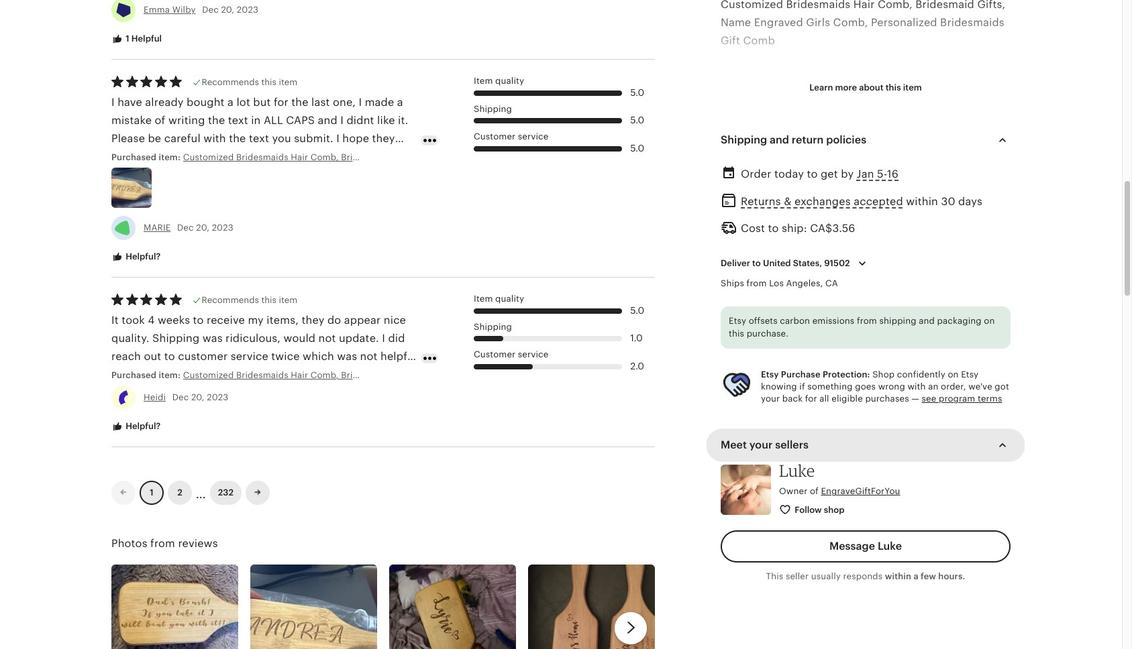 Task type: vqa. For each thing, say whether or not it's contained in the screenshot.
the top one
yes



Task type: locate. For each thing, give the bounding box(es) containing it.
20, right same
[[191, 393, 205, 403]]

this inside etsy offsets carbon emissions from shipping and packaging on this purchase.
[[729, 329, 744, 339]]

an up see
[[928, 382, 939, 392]]

2 purchased item: from the top
[[111, 371, 183, 381]]

1 vertical spatial personalized
[[793, 509, 860, 522]]

1 vertical spatial we
[[771, 418, 786, 430]]

favors
[[839, 144, 871, 157]]

2 item quality from the top
[[474, 294, 524, 304]]

the up eligible
[[847, 381, 864, 394]]

have up mistake
[[118, 96, 142, 108]]

❤ down ships
[[721, 308, 731, 321]]

0 horizontal spatial choose
[[822, 564, 860, 576]]

on up program at the right bottom
[[948, 370, 959, 380]]

item quality
[[474, 76, 524, 86], [474, 294, 524, 304]]

your down "owner"
[[767, 509, 790, 522]]

2023 for heidi dec 20, 2023
[[207, 393, 229, 403]]

0 vertical spatial -
[[786, 107, 789, 120]]

will inside ❤ how to order ❤ 1.choose the style you want 2. choose the engraving you want 3. leave your personalized message fonts: text: note: if you do not choose the design, we will choose the design randomly
[[942, 564, 960, 576]]

etsy inside shop confidently on etsy knowing if something goes wrong with an order, we've got your back for all eligible purchases —
[[961, 370, 979, 380]]

this
[[261, 77, 277, 87], [886, 82, 901, 92], [261, 295, 277, 305], [729, 329, 744, 339]]

united
[[763, 259, 791, 269]]

provide inside high quality - made from 100% high quality material, its durable & luxury, color and engraving is very beautiful. we have high-level laser engraving process, you provide customized information, we will make a perfect deeply engraved product for you
[[743, 253, 783, 266]]

232 link
[[210, 481, 242, 505]]

in
[[251, 114, 261, 127], [197, 150, 206, 163]]

with inside shop confidently on etsy knowing if something goes wrong with an order, we've got your back for all eligible purchases —
[[908, 382, 926, 392]]

0 horizontal spatial it
[[363, 150, 370, 163]]

if
[[752, 564, 760, 576]]

2 horizontal spatial etsy
[[961, 370, 979, 380]]

1 horizontal spatial in
[[251, 114, 261, 127]]

not up randomly
[[801, 564, 819, 576]]

helpful? down heidi
[[124, 422, 161, 432]]

item up 'comb'
[[903, 82, 922, 92]]

helpful
[[381, 350, 417, 363]]

and inside etsy offsets carbon emissions from shipping and packaging on this purchase.
[[919, 316, 935, 326]]

customized
[[786, 253, 847, 266]]

learn more about this item button
[[800, 76, 932, 100]]

0 vertical spatial high
[[826, 107, 850, 120]]

recommends up receive
[[202, 295, 259, 305]]

0 vertical spatial design,
[[800, 345, 838, 357]]

high inside high quality - made from 100% high quality material, its durable & luxury, color and engraving is very beautiful. we have high-level laser engraving process, you provide customized information, we will make a perfect deeply engraved product for you
[[898, 199, 921, 211]]

1 vertical spatial customer service
[[474, 350, 549, 360]]

angeles,
[[786, 279, 823, 289]]

all right as
[[126, 369, 138, 381]]

heidi dec 20, 2023
[[144, 393, 229, 403]]

1 recommends this item from the top
[[202, 77, 298, 87]]

needs
[[830, 162, 862, 175]]

1 horizontal spatial with
[[908, 382, 926, 392]]

0 vertical spatial engraving
[[880, 217, 933, 230]]

provide down offsets
[[740, 326, 780, 339]]

1 horizontal spatial 1
[[150, 488, 154, 498]]

seller
[[786, 572, 809, 582]]

1 customer service from the top
[[474, 132, 549, 142]]

luke down message
[[878, 540, 902, 553]]

0 vertical spatial one
[[783, 126, 802, 138]]

, up the occasion
[[784, 144, 788, 157]]

1 horizontal spatial an
[[928, 382, 939, 392]]

customer service for i have already bought a lot but for the last one, i made a mistake of writing the text in all caps and i didnt like it. please be careful with the text you submit.  i hope they sent me sample in pic so i could have seen how it looked first.
[[474, 132, 549, 142]]

0 vertical spatial bridesmaids
[[786, 0, 851, 11]]

0 vertical spatial please
[[111, 132, 145, 145]]

1 recommends from the top
[[202, 77, 259, 87]]

1 horizontal spatial high
[[898, 199, 921, 211]]

a left lot
[[228, 96, 234, 108]]

and inside great gift - these high quality comb will make unique and one of a kind gifts for a wedding , anniversary , wedding favors , gift for dad , groomsmen or any occasion that needs personal touch.
[[760, 126, 780, 138]]

a down the process,
[[986, 253, 992, 266]]

cost
[[741, 222, 765, 235]]

1 vertical spatial in
[[197, 150, 206, 163]]

etsy for etsy offsets carbon emissions from shipping and packaging on this purchase.
[[729, 316, 746, 326]]

0 horizontal spatial luke
[[779, 461, 815, 482]]

1 vertical spatial it
[[840, 418, 847, 430]]

have
[[118, 96, 142, 108], [282, 150, 307, 163], [793, 235, 817, 248], [721, 345, 746, 357]]

for inside shop confidently on etsy knowing if something goes wrong with an order, we've got your back for all eligible purchases —
[[805, 394, 817, 404]]

0 vertical spatial do
[[328, 314, 341, 327]]

helpful? button
[[101, 245, 171, 270], [101, 415, 171, 440]]

customized up the name
[[721, 0, 783, 11]]

1 left 2
[[150, 488, 154, 498]]

0 vertical spatial &
[[784, 195, 792, 208]]

on
[[984, 316, 995, 326], [948, 370, 959, 380]]

1 horizontal spatial bridesmaids
[[940, 16, 1005, 29]]

2 customer service from the top
[[474, 350, 549, 360]]

of down these
[[805, 126, 816, 138]]

1 item from the top
[[474, 76, 493, 86]]

1 vertical spatial order,
[[737, 418, 768, 430]]

0 vertical spatial not
[[319, 332, 336, 345]]

an
[[928, 382, 939, 392], [721, 418, 734, 430]]

did
[[388, 332, 405, 345]]

0 vertical spatial wedding
[[906, 126, 952, 138]]

design, down message luke button
[[883, 564, 921, 576]]

shipping up send at bottom
[[880, 316, 917, 326]]

customized
[[721, 0, 783, 11], [734, 308, 796, 321]]

quality inside great gift - these high quality comb will make unique and one of a kind gifts for a wedding , anniversary , wedding favors , gift for dad , groomsmen or any occasion that needs personal touch.
[[853, 107, 888, 120]]

within left few
[[885, 572, 912, 582]]

2023 for marie dec 20, 2023
[[212, 223, 233, 233]]

20, for heidi dec 20, 2023
[[191, 393, 205, 403]]

for up gift
[[880, 126, 894, 138]]

design, inside ❤ how to order ❤ 1.choose the style you want 2. choose the engraving you want 3. leave your personalized message fonts: text: note: if you do not choose the design, we will choose the design randomly
[[883, 564, 921, 576]]

shipping inside etsy offsets carbon emissions from shipping and packaging on this purchase.
[[880, 316, 917, 326]]

the up program at the right bottom
[[946, 381, 963, 394]]

1 vertical spatial 20,
[[196, 223, 210, 233]]

text down lot
[[228, 114, 248, 127]]

do
[[328, 314, 341, 327], [785, 564, 798, 576]]

text up could
[[249, 132, 269, 145]]

-
[[786, 107, 789, 120], [801, 199, 805, 211]]

1 vertical spatial do
[[785, 564, 798, 576]]

, right dad
[[941, 144, 945, 157]]

luke image
[[721, 465, 771, 516]]

0 vertical spatial on
[[984, 316, 995, 326]]

2 vertical spatial not
[[801, 564, 819, 576]]

do inside ❤ how to order ❤ 1.choose the style you want 2. choose the engraving you want 3. leave your personalized message fonts: text: note: if you do not choose the design, we will choose the design randomly
[[785, 564, 798, 576]]

not up which
[[319, 332, 336, 345]]

make inside high quality - made from 100% high quality material, its durable & luxury, color and engraving is very beautiful. we have high-level laser engraving process, you provide customized information, we will make a perfect deeply engraved product for you
[[955, 253, 983, 266]]

one down emissions
[[821, 326, 841, 339]]

3 5.0 from the top
[[630, 143, 644, 154]]

from left los
[[747, 279, 767, 289]]

will up sellers
[[788, 418, 806, 430]]

1 horizontal spatial order,
[[941, 382, 966, 392]]

it
[[363, 150, 370, 163], [840, 418, 847, 430]]

1 customer from the top
[[474, 132, 516, 142]]

design
[[741, 582, 776, 595]]

2 5.0 from the top
[[630, 115, 644, 126]]

an up meet
[[721, 418, 734, 430]]

from up please
[[857, 316, 877, 326]]

recommends for receive
[[202, 295, 259, 305]]

2 customer from the top
[[474, 350, 516, 360]]

0 vertical spatial order,
[[941, 382, 966, 392]]

luke
[[779, 461, 815, 482], [878, 540, 902, 553]]

was up customer
[[203, 332, 223, 345]]

2 item from the top
[[474, 294, 493, 304]]

0 horizontal spatial if
[[800, 382, 805, 392]]

be inside i have already bought a lot but for the last one, i made a mistake of writing the text in all caps and i didnt like it. please be careful with the text you submit.  i hope they sent me sample in pic so i could have seen how it looked first.
[[148, 132, 161, 145]]

i have already bought a lot but for the last one, i made a mistake of writing the text in all caps and i didnt like it. please be careful with the text you submit.  i hope they sent me sample in pic so i could have seen how it looked first.
[[111, 96, 408, 181]]

marie added a photo of their purchase image
[[111, 168, 152, 208]]

0 vertical spatial provide
[[743, 253, 783, 266]]

❤ how to order ❤ 1.choose the style you want 2. choose the engraving you want 3. leave your personalized message fonts: text: note: if you do not choose the design, we will choose the design randomly
[[721, 454, 1001, 595]]

- inside great gift - these high quality comb will make unique and one of a kind gifts for a wedding , anniversary , wedding favors , gift for dad , groomsmen or any occasion that needs personal touch.
[[786, 107, 789, 120]]

we
[[917, 253, 932, 266], [771, 418, 786, 430], [924, 564, 939, 576]]

1 purchased item: from the top
[[111, 152, 183, 163]]

helpful? button down "marie" on the top of page
[[101, 245, 171, 270]]

2023 right wilby
[[237, 5, 258, 15]]

1 vertical spatial -
[[801, 199, 805, 211]]

2 item: from the top
[[159, 371, 181, 381]]

marie
[[144, 223, 171, 233]]

0 vertical spatial they
[[372, 132, 395, 145]]

groomsmen
[[948, 144, 1011, 157]]

if down purchase
[[800, 382, 805, 392]]

purchased item: up first.
[[111, 152, 183, 163]]

0 horizontal spatial be
[[148, 132, 161, 145]]

0 horizontal spatial in
[[197, 150, 206, 163]]

customer
[[474, 132, 516, 142], [474, 350, 516, 360]]

recommends up lot
[[202, 77, 259, 87]]

4 5.0 from the top
[[630, 305, 644, 316]]

and inside i have already bought a lot but for the last one, i made a mistake of writing the text in all caps and i didnt like it. please be careful with the text you submit.  i hope they sent me sample in pic so i could have seen how it looked first.
[[318, 114, 338, 127]]

1 vertical spatial with
[[908, 382, 926, 392]]

engraving down is
[[903, 235, 955, 248]]

1 horizontal spatial choose
[[963, 564, 1001, 576]]

which
[[303, 350, 334, 363]]

order
[[741, 168, 772, 181]]

shop confidently on etsy knowing if something goes wrong with an order, we've got your back for all eligible purchases —
[[761, 370, 1009, 404]]

photos from reviews
[[111, 538, 218, 550]]

1 vertical spatial within
[[885, 572, 912, 582]]

ca$
[[810, 222, 833, 235]]

bought
[[187, 96, 225, 108]]

item for i have already bought a lot but for the last one, i made a mistake of writing the text in all caps and i didnt like it. please be careful with the text you submit.  i hope they sent me sample in pic so i could have seen how it looked first.
[[279, 77, 298, 87]]

see
[[922, 394, 937, 404]]

packaging
[[937, 316, 982, 326]]

0 vertical spatial customer service
[[474, 132, 549, 142]]

for right back
[[805, 394, 817, 404]]

91502
[[824, 259, 850, 269]]

2 helpful? button from the top
[[101, 415, 171, 440]]

1 helpful? from the top
[[124, 252, 161, 262]]

customized inside customized bridesmaids hair comb, bridesmaid gifts, name engraved girls comb, personalized bridesmaids gift comb
[[721, 0, 783, 11]]

1 vertical spatial helpful? button
[[101, 415, 171, 440]]

lot
[[237, 96, 250, 108]]

2 vertical spatial engraving
[[796, 491, 849, 503]]

with up —
[[908, 382, 926, 392]]

2 recommends from the top
[[202, 295, 259, 305]]

customer for i have already bought a lot but for the last one, i made a mistake of writing the text in all caps and i didnt like it. please be careful with the text you submit.  i hope they sent me sample in pic so i could have seen how it looked first.
[[474, 132, 516, 142]]

of inside great gift - these high quality comb will make unique and one of a kind gifts for a wedding , anniversary , wedding favors , gift for dad , groomsmen or any occasion that needs personal touch.
[[805, 126, 816, 138]]

2023 right marie link
[[212, 223, 233, 233]]

1 vertical spatial if
[[800, 382, 805, 392]]

with up pic
[[204, 132, 226, 145]]

great gift - these high quality comb will make unique and one of a kind gifts for a wedding , anniversary , wedding favors , gift for dad , groomsmen or any occasion that needs personal touch.
[[721, 107, 1011, 175]]

was down update.
[[337, 350, 357, 363]]

for down 'information,'
[[897, 272, 912, 284]]

1 for 1
[[150, 488, 154, 498]]

1 horizontal spatial text
[[249, 132, 269, 145]]

item quality for it took 4 weeks to receive my items, they do appear nice quality. shipping was ridiculous, would not update. i did reach out to customer service twice which was not helpful as all they done was screenshot the shipping updates that i had the same access too.
[[474, 294, 524, 304]]

helpful? down "marie" on the top of page
[[124, 252, 161, 262]]

items,
[[267, 314, 299, 327]]

address
[[877, 399, 918, 412]]

0 horizontal spatial they
[[141, 369, 164, 381]]

all inside it took 4 weeks to receive my items, they do appear nice quality. shipping was ridiculous, would not update. i did reach out to customer service twice which was not helpful as all they done was screenshot the shipping updates that i had the same access too.
[[126, 369, 138, 381]]

to
[[807, 168, 818, 181], [768, 222, 779, 235], [752, 259, 761, 269], [193, 314, 204, 327], [922, 345, 933, 357], [164, 350, 175, 363], [799, 381, 810, 394], [906, 418, 917, 430]]

you inside i have already bought a lot but for the last one, i made a mistake of writing the text in all caps and i didnt like it. please be careful with the text you submit.  i hope they sent me sample in pic so i could have seen how it looked first.
[[272, 132, 291, 145]]

shipping and return policies
[[721, 134, 867, 146]]

- inside high quality - made from 100% high quality material, its durable & luxury, color and engraving is very beautiful. we have high-level laser engraving process, you provide customized information, we will make a perfect deeply engraved product for you
[[801, 199, 805, 211]]

20, right marie link
[[196, 223, 210, 233]]

recommends this item up my
[[202, 295, 298, 305]]

0 vertical spatial luke
[[779, 461, 815, 482]]

0 vertical spatial we
[[917, 253, 932, 266]]

0 vertical spatial item
[[474, 76, 493, 86]]

be
[[148, 132, 161, 145], [757, 381, 771, 394]]

1 vertical spatial item quality
[[474, 294, 524, 304]]

0 vertical spatial customization
[[844, 326, 918, 339]]

1
[[126, 34, 129, 44], [150, 488, 154, 498]]

will right 'comb'
[[924, 107, 942, 120]]

0 vertical spatial be
[[148, 132, 161, 145]]

name
[[721, 16, 751, 29]]

it right how
[[363, 150, 370, 163]]

like
[[377, 114, 395, 127]]

customer service for it took 4 weeks to receive my items, they do appear nice quality. shipping was ridiculous, would not update. i did reach out to customer service twice which was not helpful as all they done was screenshot the shipping updates that i had the same access too.
[[474, 350, 549, 360]]

0 horizontal spatial high
[[826, 107, 850, 120]]

1 horizontal spatial one
[[821, 326, 841, 339]]

how
[[734, 454, 761, 467]]

0 horizontal spatial design,
[[800, 345, 838, 357]]

recommends this item for but
[[202, 77, 298, 87]]

wilby
[[172, 5, 196, 15]]

1 vertical spatial 1
[[150, 488, 154, 498]]

5.0
[[630, 87, 644, 98], [630, 115, 644, 126], [630, 143, 644, 154], [630, 305, 644, 316]]

to down purchase
[[799, 381, 810, 394]]

all down check
[[820, 394, 829, 404]]

we left purchase.
[[721, 326, 737, 339]]

and inside high quality - made from 100% high quality material, its durable & luxury, color and engraving is very beautiful. we have high-level laser engraving process, you provide customized information, we will make a perfect deeply engraved product for you
[[858, 217, 877, 230]]

0 vertical spatial all
[[126, 369, 138, 381]]

0 vertical spatial recommends
[[202, 77, 259, 87]]

etsy inside etsy offsets carbon emissions from shipping and packaging on this purchase.
[[729, 316, 746, 326]]

purchased item: for i
[[111, 371, 183, 381]]

0 horizontal spatial that
[[394, 369, 415, 381]]

1 vertical spatial that
[[394, 369, 415, 381]]

personalized inside ❤ customized ❤ we provide one-to-one customization service, if you have your own design, please send us to make customization please be sure to check the correctness of the personalized information and address before placing an order, we will make it according to your input~
[[721, 399, 788, 412]]

personalized inside ❤ how to order ❤ 1.choose the style you want 2. choose the engraving you want 3. leave your personalized message fonts: text: note: if you do not choose the design, we will choose the design randomly
[[793, 509, 860, 522]]

1 vertical spatial they
[[302, 314, 325, 327]]

will right few
[[942, 564, 960, 576]]

the up "owner"
[[771, 472, 788, 485]]

bridesmaids down gifts,
[[940, 16, 1005, 29]]

2 recommends this item from the top
[[202, 295, 298, 305]]

input~
[[946, 418, 978, 430]]

correctness
[[867, 381, 929, 394]]

on right packaging
[[984, 316, 995, 326]]

2 helpful? from the top
[[124, 422, 161, 432]]

0 horizontal spatial with
[[204, 132, 226, 145]]

process,
[[958, 235, 1003, 248]]

purchased up had
[[111, 371, 157, 381]]

update.
[[339, 332, 379, 345]]

1 horizontal spatial -
[[801, 199, 805, 211]]

1 vertical spatial shipping
[[300, 369, 346, 381]]

i left did
[[382, 332, 385, 345]]

your down knowing
[[761, 394, 780, 404]]

1 purchased from the top
[[111, 152, 157, 163]]

0 vertical spatial shipping
[[880, 316, 917, 326]]

this left purchase.
[[729, 329, 744, 339]]

- for these
[[786, 107, 789, 120]]

not up updates
[[360, 350, 378, 363]]

be inside ❤ customized ❤ we provide one-to-one customization service, if you have your own design, please send us to make customization please be sure to check the correctness of the personalized information and address before placing an order, we will make it according to your input~
[[757, 381, 771, 394]]

etsy up we've
[[961, 370, 979, 380]]

you inside ❤ customized ❤ we provide one-to-one customization service, if you have your own design, please send us to make customization please be sure to check the correctness of the personalized information and address before placing an order, we will make it according to your input~
[[974, 326, 993, 339]]

in left pic
[[197, 150, 206, 163]]

& down quality on the right top
[[779, 217, 787, 230]]

1 vertical spatial item
[[474, 294, 493, 304]]

item
[[279, 77, 298, 87], [903, 82, 922, 92], [279, 295, 298, 305]]

engravegiftforyou link
[[821, 487, 901, 497]]

and inside dropdown button
[[770, 134, 789, 146]]

make down information on the bottom of the page
[[809, 418, 837, 430]]

for
[[274, 96, 289, 108], [880, 126, 894, 138], [901, 144, 916, 157], [897, 272, 912, 284], [805, 394, 817, 404]]

to right cost
[[768, 222, 779, 235]]

within for a
[[885, 572, 912, 582]]

please down mistake
[[111, 132, 145, 145]]

wedding up dad
[[906, 126, 952, 138]]

1 horizontal spatial do
[[785, 564, 798, 576]]

personalized
[[871, 16, 938, 29]]

level
[[847, 235, 872, 248]]

1 item quality from the top
[[474, 76, 524, 86]]

0 horizontal spatial we
[[721, 326, 737, 339]]

more
[[835, 82, 857, 92]]

item: for pic
[[159, 152, 181, 163]]

from inside etsy offsets carbon emissions from shipping and packaging on this purchase.
[[857, 316, 877, 326]]

in left all
[[251, 114, 261, 127]]

1 choose from the left
[[822, 564, 860, 576]]

first.
[[111, 169, 135, 181]]

information,
[[850, 253, 914, 266]]

0 vertical spatial customer
[[474, 132, 516, 142]]

1 left helpful
[[126, 34, 129, 44]]

1 vertical spatial item:
[[159, 371, 181, 381]]

20,
[[221, 5, 234, 15], [196, 223, 210, 233], [191, 393, 205, 403]]

0 vertical spatial customized
[[721, 0, 783, 11]]

0 horizontal spatial please
[[111, 132, 145, 145]]

2 choose from the left
[[963, 564, 1001, 576]]

emissions
[[813, 316, 855, 326]]

1 vertical spatial customer
[[474, 350, 516, 360]]

from
[[839, 199, 864, 211], [747, 279, 767, 289], [857, 316, 877, 326], [150, 538, 175, 550]]

hope
[[343, 132, 369, 145]]

0 horizontal spatial customization
[[721, 363, 795, 376]]

make up groomsmen
[[945, 107, 973, 120]]

of inside luke owner of engravegiftforyou
[[810, 487, 819, 497]]

order, up meet your sellers
[[737, 418, 768, 430]]

2 vertical spatial dec
[[172, 393, 189, 403]]

touch.
[[913, 162, 947, 175]]

one down these
[[783, 126, 802, 138]]

all inside shop confidently on etsy knowing if something goes wrong with an order, we've got your back for all eligible purchases —
[[820, 394, 829, 404]]

1 vertical spatial high
[[898, 199, 921, 211]]

color
[[828, 217, 855, 230]]

few
[[921, 572, 936, 582]]

1 vertical spatial luke
[[878, 540, 902, 553]]

1 vertical spatial recommends this item
[[202, 295, 298, 305]]

luxury,
[[790, 217, 825, 230]]

1 vertical spatial customized
[[734, 308, 796, 321]]

laser
[[875, 235, 900, 248]]

service for i have already bought a lot but for the last one, i made a mistake of writing the text in all caps and i didnt like it. please be careful with the text you submit.  i hope they sent me sample in pic so i could have seen how it looked first.
[[518, 132, 549, 142]]

20, for marie dec 20, 2023
[[196, 223, 210, 233]]

your down purchase.
[[749, 345, 772, 357]]

not inside ❤ how to order ❤ 1.choose the style you want 2. choose the engraving you want 3. leave your personalized message fonts: text: note: if you do not choose the design, we will choose the design randomly
[[801, 564, 819, 576]]

1 horizontal spatial if
[[964, 326, 971, 339]]

1 vertical spatial purchased item:
[[111, 371, 183, 381]]

on inside shop confidently on etsy knowing if something goes wrong with an order, we've got your back for all eligible purchases —
[[948, 370, 959, 380]]

1 vertical spatial not
[[360, 350, 378, 363]]

one,
[[333, 96, 356, 108]]

wedding up order today to get by jan 5-16
[[790, 144, 836, 157]]

0 horizontal spatial comb,
[[833, 16, 868, 29]]

2 horizontal spatial they
[[372, 132, 395, 145]]

0 horizontal spatial 1
[[126, 34, 129, 44]]

2 vertical spatial we
[[924, 564, 939, 576]]

that inside great gift - these high quality comb will make unique and one of a kind gifts for a wedding , anniversary , wedding favors , gift for dad , groomsmen or any occasion that needs personal touch.
[[806, 162, 827, 175]]

etsy left offsets
[[729, 316, 746, 326]]

2 purchased from the top
[[111, 371, 157, 381]]

1 vertical spatial dec
[[177, 223, 194, 233]]

1 inside 'button'
[[126, 34, 129, 44]]

if down packaging
[[964, 326, 971, 339]]

1 helpful? button from the top
[[101, 245, 171, 270]]

1 item: from the top
[[159, 152, 181, 163]]

choose down message
[[822, 564, 860, 576]]

etsy up knowing
[[761, 370, 779, 380]]

customized up purchase.
[[734, 308, 796, 321]]

customized inside ❤ customized ❤ we provide one-to-one customization service, if you have your own design, please send us to make customization please be sure to check the correctness of the personalized information and address before placing an order, we will make it according to your input~
[[734, 308, 796, 321]]

material,
[[963, 199, 1009, 211]]

0 vertical spatial an
[[928, 382, 939, 392]]

dec down done
[[172, 393, 189, 403]]

bridesmaids up girls
[[786, 0, 851, 11]]

high
[[721, 199, 749, 211]]

service inside it took 4 weeks to receive my items, they do appear nice quality. shipping was ridiculous, would not update. i did reach out to customer service twice which was not helpful as all they done was screenshot the shipping updates that i had the same access too.
[[231, 350, 268, 363]]

2 vertical spatial 2023
[[207, 393, 229, 403]]

design,
[[800, 345, 838, 357], [883, 564, 921, 576]]

high up 'kind'
[[826, 107, 850, 120]]

1 helpful
[[124, 34, 162, 44]]

have left own
[[721, 345, 746, 357]]

they inside i have already bought a lot but for the last one, i made a mistake of writing the text in all caps and i didnt like it. please be careful with the text you submit.  i hope they sent me sample in pic so i could have seen how it looked first.
[[372, 132, 395, 145]]



Task type: describe. For each thing, give the bounding box(es) containing it.
and inside ❤ customized ❤ we provide one-to-one customization service, if you have your own design, please send us to make customization please be sure to check the correctness of the personalized information and address before placing an order, we will make it according to your input~
[[855, 399, 874, 412]]

last
[[311, 96, 330, 108]]

my
[[248, 314, 264, 327]]

2.0
[[630, 361, 644, 372]]

shipping inside it took 4 weeks to receive my items, they do appear nice quality. shipping was ridiculous, would not update. i did reach out to customer service twice which was not helpful as all they done was screenshot the shipping updates that i had the same access too.
[[300, 369, 346, 381]]

1 vertical spatial comb,
[[833, 16, 868, 29]]

we inside high quality - made from 100% high quality material, its durable & luxury, color and engraving is very beautiful. we have high-level laser engraving process, you provide customized information, we will make a perfect deeply engraved product for you
[[774, 235, 790, 248]]

from inside high quality - made from 100% high quality material, its durable & luxury, color and engraving is very beautiful. we have high-level laser engraving process, you provide customized information, we will make a perfect deeply engraved product for you
[[839, 199, 864, 211]]

how
[[338, 150, 360, 163]]

i up mistake
[[111, 96, 115, 108]]

gifts
[[853, 126, 877, 138]]

engravegiftforyou
[[821, 487, 901, 497]]

1 horizontal spatial want
[[874, 491, 899, 503]]

accepted
[[854, 195, 903, 208]]

to right us
[[922, 345, 933, 357]]

service,
[[921, 326, 962, 339]]

high inside great gift - these high quality comb will make unique and one of a kind gifts for a wedding , anniversary , wedding favors , gift for dad , groomsmen or any occasion that needs personal touch.
[[826, 107, 850, 120]]

0 vertical spatial dec
[[202, 5, 219, 15]]

a inside high quality - made from 100% high quality material, its durable & luxury, color and engraving is very beautiful. we have high-level laser engraving process, you provide customized information, we will make a perfect deeply engraved product for you
[[986, 253, 992, 266]]

0 vertical spatial comb,
[[878, 0, 913, 11]]

we inside high quality - made from 100% high quality material, its durable & luxury, color and engraving is very beautiful. we have high-level laser engraving process, you provide customized information, we will make a perfect deeply engraved product for you
[[917, 253, 932, 266]]

to left get
[[807, 168, 818, 181]]

the up caps
[[291, 96, 309, 108]]

0 vertical spatial 20,
[[221, 5, 234, 15]]

los
[[769, 279, 784, 289]]

caps
[[286, 114, 315, 127]]

gift
[[721, 34, 740, 47]]

leave
[[734, 509, 764, 522]]

purchased item: for in
[[111, 152, 183, 163]]

a left 'kind'
[[819, 126, 825, 138]]

randomly
[[779, 582, 829, 595]]

to down address
[[906, 418, 917, 430]]

learn more about this item
[[810, 82, 922, 92]]

if inside ❤ customized ❤ we provide one-to-one customization service, if you have your own design, please send us to make customization please be sure to check the correctness of the personalized information and address before placing an order, we will make it according to your input~
[[964, 326, 971, 339]]

0 horizontal spatial not
[[319, 332, 336, 345]]

recommends this item for my
[[202, 295, 298, 305]]

1 link
[[140, 481, 164, 505]]

the down bought on the top of page
[[208, 114, 225, 127]]

make down service,
[[935, 345, 963, 357]]

to inside dropdown button
[[752, 259, 761, 269]]

1 vertical spatial was
[[337, 350, 357, 363]]

make inside great gift - these high quality comb will make unique and one of a kind gifts for a wedding , anniversary , wedding favors , gift for dad , groomsmen or any occasion that needs personal touch.
[[945, 107, 973, 120]]

this
[[766, 572, 784, 582]]

item: for had
[[159, 371, 181, 381]]

0 horizontal spatial wedding
[[790, 144, 836, 157]]

order, inside shop confidently on etsy knowing if something goes wrong with an order, we've got your back for all eligible purchases —
[[941, 382, 966, 392]]

this up but
[[261, 77, 277, 87]]

will inside great gift - these high quality comb will make unique and one of a kind gifts for a wedding , anniversary , wedding favors , gift for dad , groomsmen or any occasion that needs personal touch.
[[924, 107, 942, 120]]

me
[[137, 150, 153, 163]]

purchase.
[[747, 329, 789, 339]]

program
[[939, 394, 976, 404]]

dec for marie
[[177, 223, 194, 233]]

❤ left detail
[[721, 71, 731, 84]]

2 vertical spatial they
[[141, 369, 164, 381]]

1 horizontal spatial they
[[302, 314, 325, 327]]

ca
[[826, 279, 838, 289]]

have inside high quality - made from 100% high quality material, its durable & luxury, color and engraving is very beautiful. we have high-level laser engraving process, you provide customized information, we will make a perfect deeply engraved product for you
[[793, 235, 817, 248]]

to right weeks
[[193, 314, 204, 327]]

design, inside ❤ customized ❤ we provide one-to-one customization service, if you have your own design, please send us to make customization please be sure to check the correctness of the personalized information and address before placing an order, we will make it according to your input~
[[800, 345, 838, 357]]

back
[[783, 394, 803, 404]]

that inside it took 4 weeks to receive my items, they do appear nice quality. shipping was ridiculous, would not update. i did reach out to customer service twice which was not helpful as all they done was screenshot the shipping updates that i had the same access too.
[[394, 369, 415, 381]]

please
[[841, 345, 876, 357]]

i right so at the top
[[244, 150, 247, 163]]

knowing
[[761, 382, 797, 392]]

for inside i have already bought a lot but for the last one, i made a mistake of writing the text in all caps and i didnt like it. please be careful with the text you submit.  i hope they sent me sample in pic so i could have seen how it looked first.
[[274, 96, 289, 108]]

…
[[196, 483, 206, 503]]

customer for it took 4 weeks to receive my items, they do appear nice quality. shipping was ridiculous, would not update. i did reach out to customer service twice which was not helpful as all they done was screenshot the shipping updates that i had the same access too.
[[474, 350, 516, 360]]

we inside ❤ how to order ❤ 1.choose the style you want 2. choose the engraving you want 3. leave your personalized message fonts: text: note: if you do not choose the design, we will choose the design randomly
[[924, 564, 939, 576]]

writing
[[168, 114, 205, 127]]

if inside shop confidently on etsy knowing if something goes wrong with an order, we've got your back for all eligible purchases —
[[800, 382, 805, 392]]

meet your sellers
[[721, 439, 809, 452]]

recommends for lot
[[202, 77, 259, 87]]

quality.
[[111, 332, 149, 345]]

we inside ❤ customized ❤ we provide one-to-one customization service, if you have your own design, please send us to make customization please be sure to check the correctness of the personalized information and address before placing an order, we will make it according to your input~
[[721, 326, 737, 339]]

comb
[[743, 34, 775, 47]]

for inside high quality - made from 100% high quality material, its durable & luxury, color and engraving is very beautiful. we have high-level laser engraving process, you provide customized information, we will make a perfect deeply engraved product for you
[[897, 272, 912, 284]]

order, inside ❤ customized ❤ we provide one-to-one customization service, if you have your own design, please send us to make customization please be sure to check the correctness of the personalized information and address before placing an order, we will make it according to your input~
[[737, 418, 768, 430]]

deliver to united states, 91502
[[721, 259, 850, 269]]

it
[[111, 314, 119, 327]]

message
[[830, 540, 875, 553]]

it inside ❤ customized ❤ we provide one-to-one customization service, if you have your own design, please send us to make customization please be sure to check the correctness of the personalized information and address before placing an order, we will make it according to your input~
[[840, 418, 847, 430]]

etsy for etsy purchase protection:
[[761, 370, 779, 380]]

appear
[[344, 314, 381, 327]]

ships from los angeles, ca
[[721, 279, 838, 289]]

❤ right detail
[[767, 71, 777, 84]]

❤ detail ❤
[[721, 71, 777, 84]]

- for made
[[801, 199, 805, 211]]

the down note:
[[721, 582, 738, 595]]

1 vertical spatial bridesmaids
[[940, 16, 1005, 29]]

these
[[792, 107, 823, 120]]

with inside i have already bought a lot but for the last one, i made a mistake of writing the text in all caps and i didnt like it. please be careful with the text you submit.  i hope they sent me sample in pic so i could have seen how it looked first.
[[204, 132, 226, 145]]

your inside shop confidently on etsy knowing if something goes wrong with an order, we've got your back for all eligible purchases —
[[761, 394, 780, 404]]

service for it took 4 weeks to receive my items, they do appear nice quality. shipping was ridiculous, would not update. i did reach out to customer service twice which was not helpful as all they done was screenshot the shipping updates that i had the same access too.
[[518, 350, 549, 360]]

screenshot
[[219, 369, 277, 381]]

the down the style at the bottom
[[776, 491, 793, 503]]

ridiculous,
[[226, 332, 281, 345]]

i left didnt
[[340, 114, 344, 127]]

i right one, in the top of the page
[[359, 96, 362, 108]]

item quality for i have already bought a lot but for the last one, i made a mistake of writing the text in all caps and i didnt like it. please be careful with the text you submit.  i hope they sent me sample in pic so i could have seen how it looked first.
[[474, 76, 524, 86]]

on inside etsy offsets carbon emissions from shipping and packaging on this purchase.
[[984, 316, 995, 326]]

❤ down meet
[[721, 454, 731, 467]]

mistake
[[111, 114, 152, 127]]

sample
[[156, 150, 194, 163]]

detail
[[734, 71, 764, 84]]

updates
[[349, 369, 391, 381]]

i left had
[[111, 387, 115, 400]]

to right out
[[164, 350, 175, 363]]

this up my
[[261, 295, 277, 305]]

please inside ❤ customized ❤ we provide one-to-one customization service, if you have your own design, please send us to make customization please be sure to check the correctness of the personalized information and address before placing an order, we will make it according to your input~
[[721, 381, 755, 394]]

ship:
[[782, 222, 807, 235]]

emma wilby dec 20, 2023
[[144, 5, 258, 15]]

it inside i have already bought a lot but for the last one, i made a mistake of writing the text in all caps and i didnt like it. please be careful with the text you submit.  i hope they sent me sample in pic so i could have seen how it looked first.
[[363, 150, 370, 163]]

see program terms
[[922, 394, 1002, 404]]

anniversary
[[721, 144, 781, 157]]

made
[[808, 199, 836, 211]]

shipping and return policies button
[[709, 124, 1023, 156]]

product
[[853, 272, 894, 284]]

wrong
[[878, 382, 905, 392]]

1 5.0 from the top
[[630, 87, 644, 98]]

check
[[813, 381, 844, 394]]

your down before
[[920, 418, 943, 430]]

have down submit.
[[282, 150, 307, 163]]

luke inside button
[[878, 540, 902, 553]]

1 for 1 helpful
[[126, 34, 129, 44]]

shipping inside it took 4 weeks to receive my items, they do appear nice quality. shipping was ridiculous, would not update. i did reach out to customer service twice which was not helpful as all they done was screenshot the shipping updates that i had the same access too.
[[152, 332, 200, 345]]

offsets
[[749, 316, 778, 326]]

item for it took 4 weeks to receive my items, they do appear nice quality. shipping was ridiculous, would not update. i did reach out to customer service twice which was not helpful as all they done was screenshot the shipping updates that i had the same access too.
[[474, 294, 493, 304]]

personal
[[865, 162, 910, 175]]

emma wilby link
[[144, 5, 196, 15]]

one inside great gift - these high quality comb will make unique and one of a kind gifts for a wedding , anniversary , wedding favors , gift for dad , groomsmen or any occasion that needs personal touch.
[[783, 126, 802, 138]]

owner
[[779, 487, 808, 497]]

purchased for it took 4 weeks to receive my items, they do appear nice quality. shipping was ridiculous, would not update. i did reach out to customer service twice which was not helpful as all they done was screenshot the shipping updates that i had the same access too.
[[111, 371, 157, 381]]

16
[[887, 168, 899, 181]]

placing
[[959, 399, 997, 412]]

shop
[[873, 370, 895, 380]]

the down 'twice'
[[280, 369, 297, 381]]

meet your sellers button
[[709, 430, 1023, 462]]

an inside ❤ customized ❤ we provide one-to-one customization service, if you have your own design, please send us to make customization please be sure to check the correctness of the personalized information and address before placing an order, we will make it according to your input~
[[721, 418, 734, 430]]

quality inside high quality - made from 100% high quality material, its durable & luxury, color and engraving is very beautiful. we have high-level laser engraving process, you provide customized information, we will make a perfect deeply engraved product for you
[[924, 199, 960, 211]]

nice
[[384, 314, 406, 327]]

seen
[[310, 150, 335, 163]]

engraving inside ❤ how to order ❤ 1.choose the style you want 2. choose the engraving you want 3. leave your personalized message fonts: text: note: if you do not choose the design, we will choose the design randomly
[[796, 491, 849, 503]]

this inside learn more about this item dropdown button
[[886, 82, 901, 92]]

0 vertical spatial 2023
[[237, 5, 258, 15]]

, left gift
[[874, 144, 877, 157]]

to
[[764, 454, 778, 467]]

item for i have already bought a lot but for the last one, i made a mistake of writing the text in all caps and i didnt like it. please be careful with the text you submit.  i hope they sent me sample in pic so i could have seen how it looked first.
[[474, 76, 493, 86]]

one inside ❤ customized ❤ we provide one-to-one customization service, if you have your own design, please send us to make customization please be sure to check the correctness of the personalized information and address before placing an order, we will make it according to your input~
[[821, 326, 841, 339]]

luke inside luke owner of engravegiftforyou
[[779, 461, 815, 482]]

, up groomsmen
[[955, 126, 958, 138]]

style
[[791, 472, 815, 485]]

from right photos at the bottom left
[[150, 538, 175, 550]]

❤ customized ❤ we provide one-to-one customization service, if you have your own design, please send us to make customization please be sure to check the correctness of the personalized information and address before placing an order, we will make it according to your input~
[[721, 308, 997, 430]]

for right gift
[[901, 144, 916, 157]]

confidently
[[897, 370, 946, 380]]

1 vertical spatial engraving
[[903, 235, 955, 248]]

an inside shop confidently on etsy knowing if something goes wrong with an order, we've got your back for all eligible purchases —
[[928, 382, 939, 392]]

careful
[[164, 132, 201, 145]]

of inside ❤ customized ❤ we provide one-to-one customization service, if you have your own design, please send us to make customization please be sure to check the correctness of the personalized information and address before placing an order, we will make it according to your input~
[[932, 381, 943, 394]]

we inside ❤ customized ❤ we provide one-to-one customization service, if you have your own design, please send us to make customization please be sure to check the correctness of the personalized information and address before placing an order, we will make it according to your input~
[[771, 418, 786, 430]]

will inside ❤ customized ❤ we provide one-to-one customization service, if you have your own design, please send us to make customization please be sure to check the correctness of the personalized information and address before placing an order, we will make it according to your input~
[[788, 418, 806, 430]]

dec for heidi
[[172, 393, 189, 403]]

do inside it took 4 weeks to receive my items, they do appear nice quality. shipping was ridiculous, would not update. i did reach out to customer service twice which was not helpful as all they done was screenshot the shipping updates that i had the same access too.
[[328, 314, 341, 327]]

purchased for i have already bought a lot but for the last one, i made a mistake of writing the text in all caps and i didnt like it. please be careful with the text you submit.  i hope they sent me sample in pic so i could have seen how it looked first.
[[111, 152, 157, 163]]

❤ right order
[[821, 454, 831, 467]]

of inside i have already bought a lot but for the last one, i made a mistake of writing the text in all caps and i didnt like it. please be careful with the text you submit.  i hope they sent me sample in pic so i could have seen how it looked first.
[[155, 114, 165, 127]]

your inside ❤ how to order ❤ 1.choose the style you want 2. choose the engraving you want 3. leave your personalized message fonts: text: note: if you do not choose the design, we will choose the design randomly
[[767, 509, 790, 522]]

will inside high quality - made from 100% high quality material, its durable & luxury, color and engraving is very beautiful. we have high-level laser engraving process, you provide customized information, we will make a perfect deeply engraved product for you
[[934, 253, 952, 266]]

0 horizontal spatial bridesmaids
[[786, 0, 851, 11]]

durable
[[736, 217, 776, 230]]

ships
[[721, 279, 744, 289]]

please inside i have already bought a lot but for the last one, i made a mistake of writing the text in all caps and i didnt like it. please be careful with the text you submit.  i hope they sent me sample in pic so i could have seen how it looked first.
[[111, 132, 145, 145]]

0 vertical spatial in
[[251, 114, 261, 127]]

within for 30
[[906, 195, 938, 208]]

item inside dropdown button
[[903, 82, 922, 92]]

3.56
[[833, 222, 856, 235]]

provide inside ❤ customized ❤ we provide one-to-one customization service, if you have your own design, please send us to make customization please be sure to check the correctness of the personalized information and address before placing an order, we will make it according to your input~
[[740, 326, 780, 339]]

customized bridesmaids hair comb, bridesmaid gifts, name engraved girls comb, personalized bridesmaids gift comb
[[721, 0, 1006, 47]]

a down 'comb'
[[897, 126, 903, 138]]

100%
[[867, 199, 895, 211]]

follow shop
[[795, 505, 845, 515]]

a left few
[[914, 572, 919, 582]]

its
[[721, 217, 733, 230]]

message luke button
[[721, 531, 1011, 563]]

could
[[250, 150, 280, 163]]

1.0
[[630, 333, 643, 344]]

the up so at the top
[[229, 132, 246, 145]]

❤ up the to-
[[799, 308, 809, 321]]

returns & exchanges accepted button
[[741, 192, 903, 212]]

same
[[160, 387, 188, 400]]

follow
[[795, 505, 822, 515]]

0 vertical spatial text
[[228, 114, 248, 127]]

0 vertical spatial was
[[203, 332, 223, 345]]

follow shop button
[[769, 498, 856, 523]]

have inside ❤ customized ❤ we provide one-to-one customization service, if you have your own design, please send us to make customization please be sure to check the correctness of the personalized information and address before placing an order, we will make it according to your input~
[[721, 345, 746, 357]]

the right had
[[140, 387, 157, 400]]

a up it. at the left top of page
[[397, 96, 403, 108]]

customer
[[178, 350, 228, 363]]

4
[[148, 314, 155, 327]]

submit.
[[294, 132, 333, 145]]

photos
[[111, 538, 147, 550]]

item for it took 4 weeks to receive my items, they do appear nice quality. shipping was ridiculous, would not update. i did reach out to customer service twice which was not helpful as all they done was screenshot the shipping updates that i had the same access too.
[[279, 295, 298, 305]]

0 vertical spatial want
[[840, 472, 866, 485]]

the down message luke button
[[863, 564, 880, 576]]

i left hope
[[336, 132, 340, 145]]

all
[[264, 114, 283, 127]]

& inside high quality - made from 100% high quality material, its durable & luxury, color and engraving is very beautiful. we have high-level laser engraving process, you provide customized information, we will make a perfect deeply engraved product for you
[[779, 217, 787, 230]]

your inside dropdown button
[[750, 439, 773, 452]]

5-
[[877, 168, 887, 181]]

2 vertical spatial was
[[196, 369, 216, 381]]

shipping inside dropdown button
[[721, 134, 767, 146]]

1 vertical spatial text
[[249, 132, 269, 145]]



